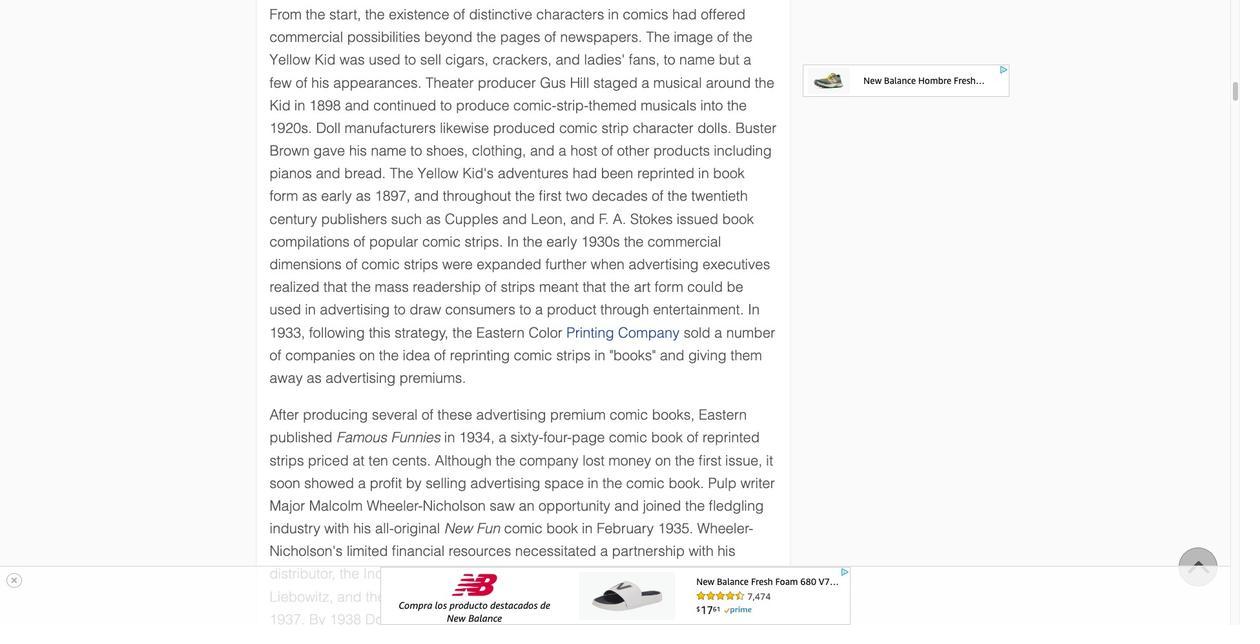 Task type: vqa. For each thing, say whether or not it's contained in the screenshot.
the right EC
no



Task type: describe. For each thing, give the bounding box(es) containing it.
the down the adventures
[[515, 188, 535, 204]]

1 horizontal spatial form
[[655, 279, 684, 295]]

the left three
[[366, 589, 385, 605]]

expanded
[[477, 256, 542, 273]]

all-
[[375, 521, 394, 537]]

color
[[529, 325, 563, 341]]

beyond
[[424, 29, 473, 45]]

the up book.
[[675, 453, 695, 469]]

space
[[544, 475, 584, 491]]

liebowitz,
[[270, 589, 333, 605]]

a inside sold a number of companies on the idea of reprinting comic strips in "books" and giving them away as advertising premiums.
[[715, 325, 723, 341]]

book.
[[669, 475, 704, 491]]

2 that from the left
[[583, 279, 606, 295]]

in down these
[[444, 430, 455, 446]]

after producing several of these advertising premium comic books, eastern published
[[270, 407, 747, 446]]

first inside in 1934, a sixty-four-page comic book of reprinted strips priced at ten cents. although the company lost money on the first issue, it soon showed a profit by selling advertising space in the comic book. pulp writer major malcolm wheeler-nicholson saw an opportunity and joined the fledgling industry with his all-original
[[699, 453, 722, 469]]

publishers
[[321, 211, 387, 227]]

premiums.
[[400, 370, 466, 386]]

strips inside in 1934, a sixty-four-page comic book of reprinted strips priced at ten cents. although the company lost money on the first issue, it soon showed a profit by selling advertising space in the comic book. pulp writer major malcolm wheeler-nicholson saw an opportunity and joined the fledgling industry with his all-original
[[270, 453, 304, 469]]

and inside sold a number of companies on the idea of reprinting comic strips in "books" and giving them away as advertising premiums.
[[660, 347, 685, 364]]

in up newspapers.
[[608, 6, 619, 23]]

resources
[[449, 544, 511, 560]]

a up harry
[[600, 544, 608, 560]]

ladies'
[[584, 52, 625, 68]]

to down theater
[[440, 97, 452, 114]]

1 vertical spatial early
[[547, 234, 577, 250]]

sell
[[420, 52, 442, 68]]

0 horizontal spatial partnership
[[487, 589, 559, 605]]

a down news
[[475, 589, 483, 605]]

1934,
[[459, 430, 495, 446]]

product
[[547, 302, 597, 318]]

on inside in 1934, a sixty-four-page comic book of reprinted strips priced at ten cents. although the company lost money on the first issue, it soon showed a profit by selling advertising space in the comic book. pulp writer major malcolm wheeler-nicholson saw an opportunity and joined the fledgling industry with his all-original
[[655, 453, 671, 469]]

as down bread.
[[356, 188, 371, 204]]

in inside "comic book in february 1935. wheeler- nicholson's limited financial resources necessitated a partnership with his distributor, the independent news company, run by harry donenfeld and jack liebowitz, and the three formed a partnership to launch"
[[582, 521, 593, 537]]

1 horizontal spatial the
[[646, 29, 670, 45]]

and left leon, on the left
[[503, 211, 527, 227]]

with inside in 1934, a sixty-four-page comic book of reprinted strips priced at ten cents. although the company lost money on the first issue, it soon showed a profit by selling advertising space in the comic book. pulp writer major malcolm wheeler-nicholson saw an opportunity and joined the fledgling industry with his all-original
[[324, 521, 349, 537]]

0 vertical spatial had
[[673, 6, 697, 23]]

in down realized
[[305, 302, 316, 318]]

to left shoes,
[[410, 143, 422, 159]]

following
[[309, 325, 365, 341]]

with inside "comic book in february 1935. wheeler- nicholson's limited financial resources necessitated a partnership with his distributor, the independent news company, run by harry donenfeld and jack liebowitz, and the three formed a partnership to launch"
[[689, 544, 714, 560]]

1 vertical spatial name
[[371, 143, 407, 159]]

and up the adventures
[[530, 143, 555, 159]]

money
[[609, 453, 651, 469]]

distinctive
[[469, 6, 532, 23]]

out
[[722, 612, 742, 625]]

the right around
[[755, 75, 775, 91]]

nicholson inside in 1934, a sixty-four-page comic book of reprinted strips priced at ten cents. although the company lost money on the first issue, it soon showed a profit by selling advertising space in the comic book. pulp writer major malcolm wheeler-nicholson saw an opportunity and joined the fledgling industry with his all-original
[[423, 498, 486, 514]]

in inside sold a number of companies on the idea of reprinting comic strips in "books" and giving them away as advertising premiums.
[[595, 347, 606, 364]]

pulp
[[708, 475, 737, 491]]

be
[[727, 279, 744, 295]]

several
[[372, 407, 418, 423]]

company,
[[488, 566, 552, 582]]

in down lost
[[588, 475, 599, 491]]

launch
[[579, 589, 622, 605]]

strip
[[602, 120, 629, 136]]

of inside after producing several of these advertising premium comic books, eastern published
[[422, 407, 434, 423]]

the down book.
[[685, 498, 705, 514]]

an
[[519, 498, 535, 514]]

comic inside "comic book in february 1935. wheeler- nicholson's limited financial resources necessitated a partnership with his distributor, the independent news company, run by harry donenfeld and jack liebowitz, and the three formed a partnership to launch"
[[504, 521, 543, 537]]

theater
[[426, 75, 474, 91]]

produce
[[456, 97, 510, 114]]

selling
[[426, 475, 467, 491]]

strips down "expanded"
[[501, 279, 535, 295]]

of inside in 1934, a sixty-four-page comic book of reprinted strips priced at ten cents. although the company lost money on the first issue, it soon showed a profit by selling advertising space in the comic book. pulp writer major malcolm wheeler-nicholson saw an opportunity and joined the fledgling industry with his all-original
[[687, 430, 699, 446]]

host
[[571, 143, 597, 159]]

book down twentieth
[[723, 211, 754, 227]]

a left host
[[559, 143, 567, 159]]

major
[[270, 498, 305, 514]]

produced
[[493, 120, 555, 136]]

to left sell
[[404, 52, 416, 68]]

adventures
[[498, 166, 569, 182]]

printing company link
[[567, 325, 680, 341]]

start,
[[329, 6, 361, 23]]

away
[[270, 370, 303, 386]]

eastern inside after producing several of these advertising premium comic books, eastern published
[[699, 407, 747, 423]]

company
[[520, 453, 579, 469]]

art
[[634, 279, 651, 295]]

cents.
[[392, 453, 431, 469]]

the up the but
[[733, 29, 753, 45]]

his up 1898
[[311, 75, 329, 91]]

strips up readership
[[404, 256, 438, 273]]

on inside sold a number of companies on the idea of reprinting comic strips in "books" and giving them away as advertising premiums.
[[359, 347, 375, 364]]

0 vertical spatial early
[[321, 188, 352, 204]]

cigars,
[[445, 52, 489, 68]]

wheeler- inside "comic book in february 1935. wheeler- nicholson's limited financial resources necessitated a partnership with his distributor, the independent news company, run by harry donenfeld and jack liebowitz, and the three formed a partnership to launch"
[[697, 521, 754, 537]]

it
[[766, 453, 773, 469]]

1 horizontal spatial kid
[[315, 52, 336, 68]]

his inside in 1934, a sixty-four-page comic book of reprinted strips priced at ten cents. although the company lost money on the first issue, it soon showed a profit by selling advertising space in the comic book. pulp writer major malcolm wheeler-nicholson saw an opportunity and joined the fledgling industry with his all-original
[[353, 521, 371, 537]]

industry
[[270, 521, 320, 537]]

financial
[[392, 544, 445, 560]]

decades
[[592, 188, 648, 204]]

dolls.
[[698, 120, 732, 136]]

the up possibilities
[[365, 6, 385, 23]]

the left start,
[[306, 6, 325, 23]]

to down mass
[[394, 302, 406, 318]]

february
[[597, 521, 654, 537]]

popular
[[369, 234, 418, 250]]

detective
[[626, 589, 685, 605]]

comic up money
[[609, 430, 648, 446]]

in up twentieth
[[698, 166, 709, 182]]

crackers,
[[493, 52, 552, 68]]

the down sixty-
[[496, 453, 516, 469]]

the left mass
[[351, 279, 371, 295]]

from
[[270, 6, 302, 23]]

such
[[391, 211, 422, 227]]

and down the gave
[[316, 166, 340, 182]]

musicals
[[641, 97, 697, 114]]

1935.
[[658, 521, 694, 537]]

first inside from the start, the existence of distinctive characters in comics had offered commercial possibilities beyond the pages of newspapers. the image of the yellow kid was used to sell cigars, crackers, and ladies' fans, to name but a few of his appearances. theater producer gus hill staged a musical around the kid in 1898 and continued to produce comic-strip-themed musicals into the 1920s. doll manufacturers likewise produced comic strip character dolls. buster brown gave his name to shoes, clothing, and a host of other products including pianos and bread. the yellow kid's adventures had been reprinted in book form as early as 1897, and throughout the first two decades of the twentieth century publishers such as cupples and leon, and f. a. stokes issued book compilations of popular comic strips. in the early 1930s the commercial dimensions of comic strips were expanded further when advertising executives realized that the mass readership of strips meant that the art form could be used in advertising to draw consumers to a product through entertainment. in 1933, following this strategy, the eastern color
[[539, 188, 562, 204]]

three
[[389, 589, 422, 605]]

famous funnies
[[336, 430, 441, 446]]

wheeler- inside in 1937. by 1938 donenfeld and liebowitz had eased wheeler-nicholson out o
[[599, 612, 655, 625]]

by inside in 1934, a sixty-four-page comic book of reprinted strips priced at ten cents. although the company lost money on the first issue, it soon showed a profit by selling advertising space in the comic book. pulp writer major malcolm wheeler-nicholson saw an opportunity and joined the fledgling industry with his all-original
[[406, 475, 422, 491]]

the down around
[[727, 97, 747, 114]]

as up century
[[302, 188, 317, 204]]

1 vertical spatial in
[[748, 302, 760, 318]]

advertising inside sold a number of companies on the idea of reprinting comic strips in "books" and giving them away as advertising premiums.
[[326, 370, 396, 386]]

lost
[[583, 453, 605, 469]]

a down at
[[358, 475, 366, 491]]

offered
[[701, 6, 746, 23]]

but
[[719, 52, 740, 68]]

0 vertical spatial advertisement region
[[803, 65, 1010, 97]]

comic up were at the left
[[422, 234, 461, 250]]

these
[[438, 407, 472, 423]]

kid's
[[463, 166, 494, 182]]

limited
[[347, 544, 388, 560]]

the down limited
[[340, 566, 359, 582]]

formed
[[426, 589, 471, 605]]

other
[[617, 143, 650, 159]]

and up the such at the top
[[414, 188, 439, 204]]

1 vertical spatial the
[[390, 166, 414, 182]]

to up color
[[519, 302, 531, 318]]

a left sixty-
[[499, 430, 507, 446]]

pianos
[[270, 166, 312, 182]]

nicholson's
[[270, 544, 343, 560]]

joined
[[643, 498, 681, 514]]

the down money
[[603, 475, 622, 491]]

comic up mass
[[362, 256, 400, 273]]

stokes
[[630, 211, 673, 227]]

meant
[[539, 279, 579, 295]]

the left art
[[610, 279, 630, 295]]

and down appearances. in the top of the page
[[345, 97, 369, 114]]

writer
[[741, 475, 775, 491]]

into
[[701, 97, 723, 114]]

as right the such at the top
[[426, 211, 441, 227]]

funnies
[[391, 430, 441, 446]]

donenfeld inside in 1937. by 1938 donenfeld and liebowitz had eased wheeler-nicholson out o
[[365, 612, 431, 625]]

the down leon, on the left
[[523, 234, 543, 250]]

as inside sold a number of companies on the idea of reprinting comic strips in "books" and giving them away as advertising premiums.
[[307, 370, 322, 386]]

in 1937. by 1938 donenfeld and liebowitz had eased wheeler-nicholson out o
[[270, 589, 757, 625]]

comic down money
[[626, 475, 665, 491]]

strategy,
[[395, 325, 449, 341]]

a up color
[[535, 302, 543, 318]]

company
[[618, 325, 680, 341]]

giving
[[689, 347, 727, 364]]

products
[[654, 143, 710, 159]]

advertising up art
[[629, 256, 699, 273]]

soon
[[270, 475, 300, 491]]

likewise
[[440, 120, 489, 136]]

1 vertical spatial kid
[[270, 97, 291, 114]]

comic inside after producing several of these advertising premium comic books, eastern published
[[610, 407, 648, 423]]

consumers
[[445, 302, 516, 318]]

harry
[[601, 566, 636, 582]]



Task type: locate. For each thing, give the bounding box(es) containing it.
0 horizontal spatial eastern
[[476, 325, 525, 341]]

the down distinctive
[[477, 29, 496, 45]]

0 vertical spatial wheeler-
[[367, 498, 423, 514]]

a down fans,
[[642, 75, 650, 91]]

1938
[[330, 612, 361, 625]]

gave
[[314, 143, 345, 159]]

0 horizontal spatial in
[[507, 234, 519, 250]]

with down 1935.
[[689, 544, 714, 560]]

1 horizontal spatial name
[[680, 52, 715, 68]]

0 horizontal spatial name
[[371, 143, 407, 159]]

first
[[539, 188, 562, 204], [699, 453, 722, 469]]

book inside in 1934, a sixty-four-page comic book of reprinted strips priced at ten cents. although the company lost money on the first issue, it soon showed a profit by selling advertising space in the comic book. pulp writer major malcolm wheeler-nicholson saw an opportunity and joined the fledgling industry with his all-original
[[651, 430, 683, 446]]

two
[[566, 188, 588, 204]]

companies
[[285, 347, 355, 364]]

1930s
[[581, 234, 620, 250]]

1 horizontal spatial commercial
[[648, 234, 722, 250]]

sold a number of companies on the idea of reprinting comic strips in "books" and giving them away as advertising premiums.
[[270, 325, 775, 386]]

cupples
[[445, 211, 499, 227]]

brown
[[270, 143, 310, 159]]

0 vertical spatial partnership
[[612, 544, 685, 560]]

reprinted up issue,
[[703, 430, 760, 446]]

form down pianos
[[270, 188, 298, 204]]

0 horizontal spatial reprinted
[[637, 166, 695, 182]]

eastern inside from the start, the existence of distinctive characters in comics had offered commercial possibilities beyond the pages of newspapers. the image of the yellow kid was used to sell cigars, crackers, and ladies' fans, to name but a few of his appearances. theater producer gus hill staged a musical around the kid in 1898 and continued to produce comic-strip-themed musicals into the 1920s. doll manufacturers likewise produced comic strip character dolls. buster brown gave his name to shoes, clothing, and a host of other products including pianos and bread. the yellow kid's adventures had been reprinted in book form as early as 1897, and throughout the first two decades of the twentieth century publishers such as cupples and leon, and f. a. stokes issued book compilations of popular comic strips. in the early 1930s the commercial dimensions of comic strips were expanded further when advertising executives realized that the mass readership of strips meant that the art form could be used in advertising to draw consumers to a product through entertainment. in 1933, following this strategy, the eastern color
[[476, 325, 525, 341]]

0 horizontal spatial that
[[324, 279, 347, 295]]

commercial
[[270, 29, 343, 45], [648, 234, 722, 250]]

0 horizontal spatial kid
[[270, 97, 291, 114]]

advertising inside in 1934, a sixty-four-page comic book of reprinted strips priced at ten cents. although the company lost money on the first issue, it soon showed a profit by selling advertising space in the comic book. pulp writer major malcolm wheeler-nicholson saw an opportunity and joined the fledgling industry with his all-original
[[471, 475, 541, 491]]

advertising inside after producing several of these advertising premium comic books, eastern published
[[476, 407, 546, 423]]

1 horizontal spatial with
[[689, 544, 714, 560]]

used up the 1933,
[[270, 302, 301, 318]]

by inside "comic book in february 1935. wheeler- nicholson's limited financial resources necessitated a partnership with his distributor, the independent news company, run by harry donenfeld and jack liebowitz, and the three formed a partnership to launch"
[[581, 566, 597, 582]]

1897,
[[375, 188, 410, 204]]

idea
[[403, 347, 430, 364]]

to up eased on the left
[[563, 589, 575, 605]]

1 vertical spatial nicholson
[[655, 612, 718, 625]]

1 horizontal spatial in
[[748, 302, 760, 318]]

strips down printing
[[556, 347, 591, 364]]

the down the a.
[[624, 234, 644, 250]]

of
[[453, 6, 465, 23], [545, 29, 556, 45], [717, 29, 729, 45], [296, 75, 308, 91], [601, 143, 613, 159], [652, 188, 664, 204], [354, 234, 365, 250], [346, 256, 358, 273], [485, 279, 497, 295], [270, 347, 281, 364], [434, 347, 446, 364], [422, 407, 434, 423], [687, 430, 699, 446]]

1 vertical spatial donenfeld
[[365, 612, 431, 625]]

famous
[[336, 430, 387, 446]]

1 horizontal spatial first
[[699, 453, 722, 469]]

and left f. on the top left
[[571, 211, 595, 227]]

the inside sold a number of companies on the idea of reprinting comic strips in "books" and giving them away as advertising premiums.
[[379, 347, 399, 364]]

early
[[321, 188, 352, 204], [547, 234, 577, 250]]

comic-
[[513, 97, 557, 114]]

to inside "comic book in february 1935. wheeler- nicholson's limited financial resources necessitated a partnership with his distributor, the independent news company, run by harry donenfeld and jack liebowitz, and the three formed a partnership to launch"
[[563, 589, 575, 605]]

0 horizontal spatial commercial
[[270, 29, 343, 45]]

possibilities
[[347, 29, 420, 45]]

run
[[556, 566, 577, 582]]

1 vertical spatial on
[[655, 453, 671, 469]]

in
[[608, 6, 619, 23], [294, 97, 305, 114], [698, 166, 709, 182], [305, 302, 316, 318], [595, 347, 606, 364], [444, 430, 455, 446], [588, 475, 599, 491], [582, 521, 593, 537], [741, 589, 752, 605]]

1 vertical spatial first
[[699, 453, 722, 469]]

his left all-
[[353, 521, 371, 537]]

1 horizontal spatial eastern
[[699, 407, 747, 423]]

0 horizontal spatial on
[[359, 347, 375, 364]]

including
[[714, 143, 772, 159]]

producer
[[478, 75, 536, 91]]

fans,
[[629, 52, 660, 68]]

2 horizontal spatial had
[[673, 6, 697, 23]]

that down 'when'
[[583, 279, 606, 295]]

in up '1920s.'
[[294, 97, 305, 114]]

1 horizontal spatial had
[[573, 166, 597, 182]]

had down host
[[573, 166, 597, 182]]

to up musical
[[664, 52, 676, 68]]

shoes,
[[426, 143, 468, 159]]

priced
[[308, 453, 349, 469]]

0 vertical spatial commercial
[[270, 29, 343, 45]]

executives
[[703, 256, 770, 273]]

comic book in february 1935. wheeler- nicholson's limited financial resources necessitated a partnership with his distributor, the independent news company, run by harry donenfeld and jack liebowitz, and the three formed a partnership to launch
[[270, 521, 768, 605]]

reprinted down products
[[637, 166, 695, 182]]

comic left books,
[[610, 407, 648, 423]]

had
[[673, 6, 697, 23], [573, 166, 597, 182], [527, 612, 551, 625]]

2 vertical spatial wheeler-
[[599, 612, 655, 625]]

comic
[[559, 120, 598, 136], [422, 234, 461, 250], [362, 256, 400, 273], [514, 347, 552, 364], [610, 407, 648, 423], [609, 430, 648, 446], [626, 475, 665, 491], [504, 521, 543, 537]]

in up "expanded"
[[507, 234, 519, 250]]

f.
[[599, 211, 609, 227]]

0 horizontal spatial had
[[527, 612, 551, 625]]

0 vertical spatial reprinted
[[637, 166, 695, 182]]

0 horizontal spatial the
[[390, 166, 414, 182]]

early up further
[[547, 234, 577, 250]]

1920s.
[[270, 120, 312, 136]]

eastern down the consumers on the left
[[476, 325, 525, 341]]

jack
[[738, 566, 768, 582]]

books,
[[652, 407, 695, 423]]

advertisement region
[[803, 65, 1010, 97], [380, 567, 851, 625]]

1 horizontal spatial yellow
[[418, 166, 459, 182]]

1 horizontal spatial early
[[547, 234, 577, 250]]

in inside in 1937. by 1938 donenfeld and liebowitz had eased wheeler-nicholson out o
[[741, 589, 752, 605]]

nicholson inside in 1937. by 1938 donenfeld and liebowitz had eased wheeler-nicholson out o
[[655, 612, 718, 625]]

1 vertical spatial reprinted
[[703, 430, 760, 446]]

a right 'sold'
[[715, 325, 723, 341]]

and down formed
[[435, 612, 459, 625]]

0 vertical spatial first
[[539, 188, 562, 204]]

partnership down company,
[[487, 589, 559, 605]]

wheeler- down fledgling
[[697, 521, 754, 537]]

in down jack
[[741, 589, 752, 605]]

2 vertical spatial had
[[527, 612, 551, 625]]

reprinted inside in 1934, a sixty-four-page comic book of reprinted strips priced at ten cents. although the company lost money on the first issue, it soon showed a profit by selling advertising space in the comic book. pulp writer major malcolm wheeler-nicholson saw an opportunity and joined the fledgling industry with his all-original
[[703, 430, 760, 446]]

book
[[713, 166, 745, 182], [723, 211, 754, 227], [651, 430, 683, 446], [547, 521, 578, 537]]

1 vertical spatial wheeler-
[[697, 521, 754, 537]]

pages
[[500, 29, 541, 45]]

leon,
[[531, 211, 567, 227]]

0 vertical spatial kid
[[315, 52, 336, 68]]

1 vertical spatial eastern
[[699, 407, 747, 423]]

characters
[[536, 6, 604, 23]]

advertising up "following"
[[320, 302, 390, 318]]

1 vertical spatial by
[[581, 566, 597, 582]]

in up number
[[748, 302, 760, 318]]

1898
[[309, 97, 341, 114]]

donenfeld
[[640, 566, 705, 582], [365, 612, 431, 625]]

yellow down shoes,
[[418, 166, 459, 182]]

in 1934, a sixty-four-page comic book of reprinted strips priced at ten cents. although the company lost money on the first issue, it soon showed a profit by selling advertising space in the comic book. pulp writer major malcolm wheeler-nicholson saw an opportunity and joined the fledgling industry with his all-original
[[270, 430, 775, 537]]

comics
[[689, 589, 737, 605]]

the
[[306, 6, 325, 23], [365, 6, 385, 23], [477, 29, 496, 45], [733, 29, 753, 45], [755, 75, 775, 91], [727, 97, 747, 114], [515, 188, 535, 204], [668, 188, 688, 204], [523, 234, 543, 250], [624, 234, 644, 250], [351, 279, 371, 295], [610, 279, 630, 295], [453, 325, 472, 341], [379, 347, 399, 364], [496, 453, 516, 469], [675, 453, 695, 469], [603, 475, 622, 491], [685, 498, 705, 514], [340, 566, 359, 582], [366, 589, 385, 605]]

image
[[674, 29, 713, 45]]

and inside in 1937. by 1938 donenfeld and liebowitz had eased wheeler-nicholson out o
[[435, 612, 459, 625]]

strips
[[404, 256, 438, 273], [501, 279, 535, 295], [556, 347, 591, 364], [270, 453, 304, 469]]

1 vertical spatial partnership
[[487, 589, 559, 605]]

1 vertical spatial commercial
[[648, 234, 722, 250]]

by
[[309, 612, 326, 625]]

commercial down the from
[[270, 29, 343, 45]]

1 vertical spatial yellow
[[418, 166, 459, 182]]

character
[[633, 120, 694, 136]]

that down dimensions
[[324, 279, 347, 295]]

and inside in 1934, a sixty-four-page comic book of reprinted strips priced at ten cents. although the company lost money on the first issue, it soon showed a profit by selling advertising space in the comic book. pulp writer major malcolm wheeler-nicholson saw an opportunity and joined the fledgling industry with his all-original
[[615, 498, 639, 514]]

a right the but
[[744, 52, 751, 68]]

reprinted inside from the start, the existence of distinctive characters in comics had offered commercial possibilities beyond the pages of newspapers. the image of the yellow kid was used to sell cigars, crackers, and ladies' fans, to name but a few of his appearances. theater producer gus hill staged a musical around the kid in 1898 and continued to produce comic-strip-themed musicals into the 1920s. doll manufacturers likewise produced comic strip character dolls. buster brown gave his name to shoes, clothing, and a host of other products including pianos and bread. the yellow kid's adventures had been reprinted in book form as early as 1897, and throughout the first two decades of the twentieth century publishers such as cupples and leon, and f. a. stokes issued book compilations of popular comic strips. in the early 1930s the commercial dimensions of comic strips were expanded further when advertising executives realized that the mass readership of strips meant that the art form could be used in advertising to draw consumers to a product through entertainment. in 1933, following this strategy, the eastern color
[[637, 166, 695, 182]]

advertising up sixty-
[[476, 407, 546, 423]]

compilations
[[270, 234, 350, 250]]

0 horizontal spatial donenfeld
[[365, 612, 431, 625]]

published
[[270, 430, 333, 446]]

1 horizontal spatial reprinted
[[703, 430, 760, 446]]

1 horizontal spatial on
[[655, 453, 671, 469]]

donenfeld down three
[[365, 612, 431, 625]]

1 horizontal spatial that
[[583, 279, 606, 295]]

strips inside sold a number of companies on the idea of reprinting comic strips in "books" and giving them away as advertising premiums.
[[556, 347, 591, 364]]

had inside in 1937. by 1938 donenfeld and liebowitz had eased wheeler-nicholson out o
[[527, 612, 551, 625]]

wheeler- inside in 1934, a sixty-four-page comic book of reprinted strips priced at ten cents. although the company lost money on the first issue, it soon showed a profit by selling advertising space in the comic book. pulp writer major malcolm wheeler-nicholson saw an opportunity and joined the fledgling industry with his all-original
[[367, 498, 423, 514]]

as down companies
[[307, 370, 322, 386]]

staged
[[594, 75, 638, 91]]

first up leon, on the left
[[539, 188, 562, 204]]

the up "issued"
[[668, 188, 688, 204]]

the down this
[[379, 347, 399, 364]]

at
[[353, 453, 365, 469]]

0 vertical spatial with
[[324, 521, 349, 537]]

news
[[449, 566, 484, 582]]

and up comics at right bottom
[[709, 566, 734, 582]]

and up the february
[[615, 498, 639, 514]]

sold
[[684, 325, 711, 341]]

0 horizontal spatial with
[[324, 521, 349, 537]]

four-
[[543, 430, 572, 446]]

book down books,
[[651, 430, 683, 446]]

and down company
[[660, 347, 685, 364]]

and up 1938
[[337, 589, 362, 605]]

this
[[369, 325, 391, 341]]

and up hill
[[556, 52, 580, 68]]

comic down an
[[504, 521, 543, 537]]

malcolm
[[309, 498, 363, 514]]

0 horizontal spatial by
[[406, 475, 422, 491]]

comic up host
[[559, 120, 598, 136]]

first up pulp
[[699, 453, 722, 469]]

donenfeld up detective comics
[[640, 566, 705, 582]]

opportunity
[[539, 498, 611, 514]]

1 horizontal spatial by
[[581, 566, 597, 582]]

1 horizontal spatial partnership
[[612, 544, 685, 560]]

1 horizontal spatial used
[[369, 52, 400, 68]]

0 horizontal spatial wheeler-
[[367, 498, 423, 514]]

name down image
[[680, 52, 715, 68]]

0 horizontal spatial form
[[270, 188, 298, 204]]

the up 1897,
[[390, 166, 414, 182]]

used down possibilities
[[369, 52, 400, 68]]

donenfeld inside "comic book in february 1935. wheeler- nicholson's limited financial resources necessitated a partnership with his distributor, the independent news company, run by harry donenfeld and jack liebowitz, and the three formed a partnership to launch"
[[640, 566, 705, 582]]

them
[[731, 347, 762, 364]]

book up twentieth
[[713, 166, 745, 182]]

the up reprinting
[[453, 325, 472, 341]]

the down comics
[[646, 29, 670, 45]]

1 vertical spatial form
[[655, 279, 684, 295]]

0 vertical spatial nicholson
[[423, 498, 486, 514]]

0 horizontal spatial early
[[321, 188, 352, 204]]

reprinted
[[637, 166, 695, 182], [703, 430, 760, 446]]

0 vertical spatial name
[[680, 52, 715, 68]]

when
[[591, 256, 625, 273]]

saw
[[490, 498, 515, 514]]

name down manufacturers
[[371, 143, 407, 159]]

2 horizontal spatial wheeler-
[[697, 521, 754, 537]]

kid down few
[[270, 97, 291, 114]]

nicholson up new
[[423, 498, 486, 514]]

0 vertical spatial donenfeld
[[640, 566, 705, 582]]

0 vertical spatial eastern
[[476, 325, 525, 341]]

yellow up few
[[270, 52, 311, 68]]

1 that from the left
[[324, 279, 347, 295]]

had up image
[[673, 6, 697, 23]]

issue,
[[726, 453, 763, 469]]

0 horizontal spatial first
[[539, 188, 562, 204]]

had left eased on the left
[[527, 612, 551, 625]]

1 vertical spatial with
[[689, 544, 714, 560]]

in down opportunity on the bottom of the page
[[582, 521, 593, 537]]

mass
[[375, 279, 409, 295]]

partnership
[[612, 544, 685, 560], [487, 589, 559, 605]]

dimensions
[[270, 256, 342, 273]]

strips.
[[465, 234, 503, 250]]

eased
[[555, 612, 595, 625]]

1 vertical spatial used
[[270, 302, 301, 318]]

book inside "comic book in february 1935. wheeler- nicholson's limited financial resources necessitated a partnership with his distributor, the independent news company, run by harry donenfeld and jack liebowitz, and the three formed a partnership to launch"
[[547, 521, 578, 537]]

0 horizontal spatial nicholson
[[423, 498, 486, 514]]

on up book.
[[655, 453, 671, 469]]

1 vertical spatial had
[[573, 166, 597, 182]]

1 horizontal spatial wheeler-
[[599, 612, 655, 625]]

0 vertical spatial in
[[507, 234, 519, 250]]

0 vertical spatial used
[[369, 52, 400, 68]]

his inside "comic book in february 1935. wheeler- nicholson's limited financial resources necessitated a partnership with his distributor, the independent news company, run by harry donenfeld and jack liebowitz, and the three formed a partnership to launch"
[[718, 544, 736, 560]]

and
[[556, 52, 580, 68], [345, 97, 369, 114], [530, 143, 555, 159], [316, 166, 340, 182], [414, 188, 439, 204], [503, 211, 527, 227], [571, 211, 595, 227], [660, 347, 685, 364], [615, 498, 639, 514], [709, 566, 734, 582], [337, 589, 362, 605], [435, 612, 459, 625]]

form right art
[[655, 279, 684, 295]]

0 vertical spatial on
[[359, 347, 375, 364]]

advertising up saw
[[471, 475, 541, 491]]

early up publishers
[[321, 188, 352, 204]]

1937.
[[270, 612, 305, 625]]

sixty-
[[511, 430, 544, 446]]

1 vertical spatial advertisement region
[[380, 567, 851, 625]]

0 vertical spatial the
[[646, 29, 670, 45]]

kid left was
[[315, 52, 336, 68]]

comic inside sold a number of companies on the idea of reprinting comic strips in "books" and giving them away as advertising premiums.
[[514, 347, 552, 364]]

new fun
[[444, 521, 500, 537]]

0 vertical spatial yellow
[[270, 52, 311, 68]]

by right run
[[581, 566, 597, 582]]

by
[[406, 475, 422, 491], [581, 566, 597, 582]]

commercial down "issued"
[[648, 234, 722, 250]]

eastern right books,
[[699, 407, 747, 423]]

around
[[706, 75, 751, 91]]

his up bread.
[[349, 143, 367, 159]]

appearances.
[[333, 75, 422, 91]]

0 vertical spatial by
[[406, 475, 422, 491]]

comics
[[623, 6, 669, 23]]

1 horizontal spatial nicholson
[[655, 612, 718, 625]]

1 horizontal spatial donenfeld
[[640, 566, 705, 582]]

a.
[[613, 211, 626, 227]]

0 horizontal spatial used
[[270, 302, 301, 318]]

wheeler-
[[367, 498, 423, 514], [697, 521, 754, 537], [599, 612, 655, 625]]

0 horizontal spatial yellow
[[270, 52, 311, 68]]

0 vertical spatial form
[[270, 188, 298, 204]]



